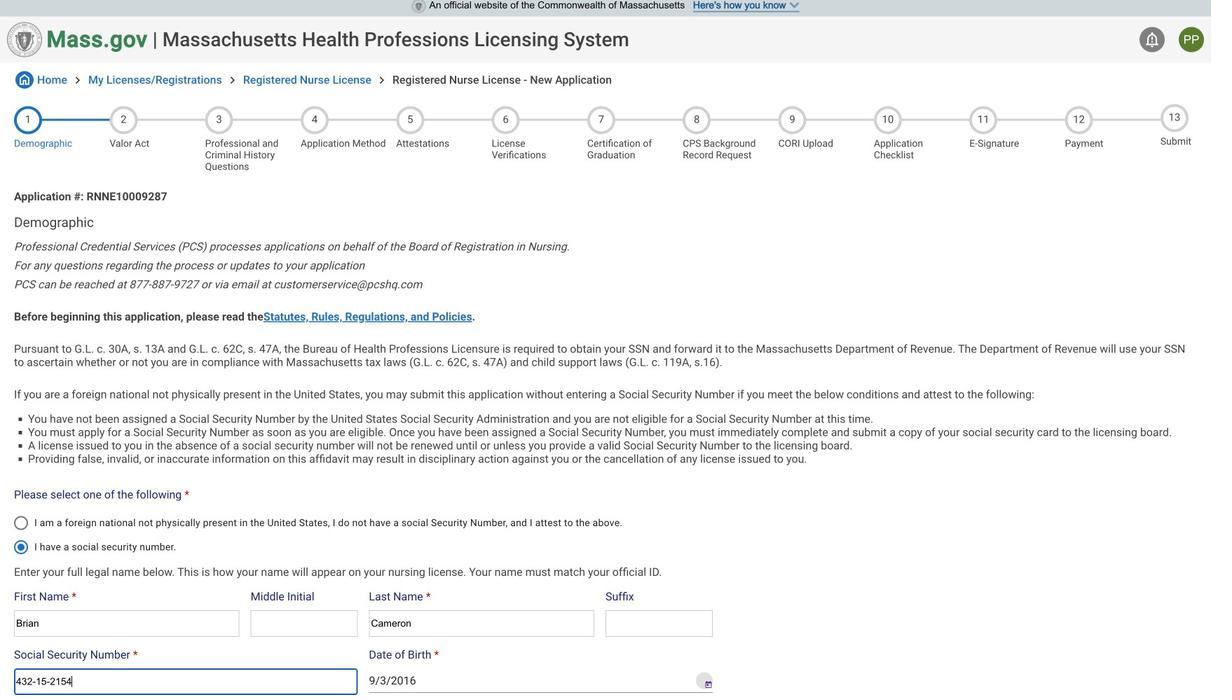 Task type: locate. For each thing, give the bounding box(es) containing it.
1 horizontal spatial no color image
[[375, 73, 389, 87]]

massachusetts state seal image
[[412, 0, 426, 13]]

1 no color image from the left
[[226, 73, 240, 87]]

1 horizontal spatial no color image
[[71, 73, 85, 87]]

None text field
[[14, 611, 239, 637], [369, 611, 594, 637], [606, 611, 713, 637], [14, 611, 239, 637], [369, 611, 594, 637], [606, 611, 713, 637]]

heading
[[162, 28, 629, 51], [14, 214, 1197, 230]]

1 vertical spatial heading
[[14, 214, 1197, 230]]

no color image
[[1144, 31, 1161, 48], [15, 71, 34, 89], [71, 73, 85, 87]]

None text field
[[251, 611, 358, 637]]

no color image
[[226, 73, 240, 87], [375, 73, 389, 87]]

None field
[[369, 669, 693, 693]]

0 horizontal spatial no color image
[[226, 73, 240, 87]]

option group
[[6, 506, 720, 564]]



Task type: describe. For each thing, give the bounding box(es) containing it.
massachusetts state seal image
[[7, 22, 42, 57]]

Format: 111-11-1111 text field
[[14, 669, 358, 695]]

2 horizontal spatial no color image
[[1144, 31, 1161, 48]]

0 vertical spatial heading
[[162, 28, 629, 51]]

2 no color image from the left
[[375, 73, 389, 87]]

0 horizontal spatial no color image
[[15, 71, 34, 89]]



